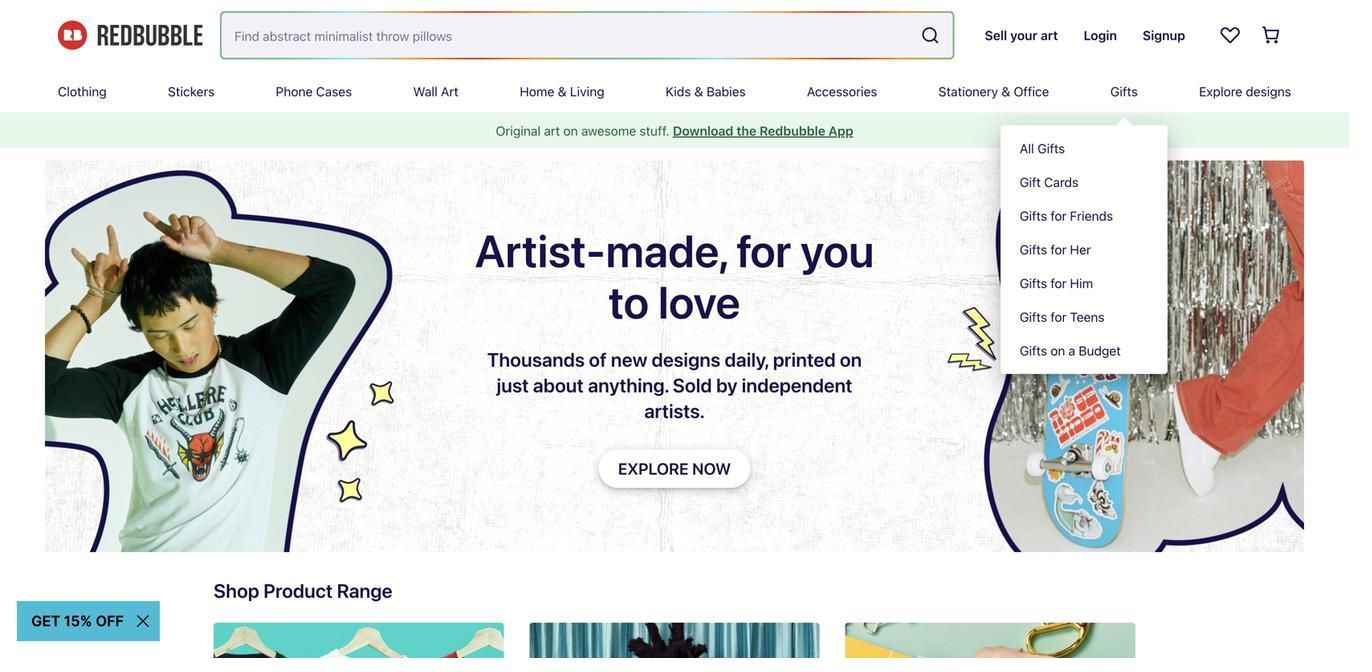 Task type: vqa. For each thing, say whether or not it's contained in the screenshot.
password field
no



Task type: locate. For each thing, give the bounding box(es) containing it.
& for stationery
[[1002, 84, 1011, 99]]

gifts for gifts for her
[[1020, 242, 1047, 257]]

original art on awesome stuff. download the redbubble app
[[496, 123, 854, 139]]

& left the living
[[558, 84, 567, 99]]

home & living link
[[520, 71, 605, 112]]

accessories link
[[807, 71, 877, 112]]

& right the kids
[[694, 84, 703, 99]]

Search term search field
[[222, 13, 914, 58]]

0 vertical spatial designs
[[1246, 84, 1292, 99]]

designs inside the thousands of new designs daily, printed on just about anything. sold by independent artists.
[[652, 349, 721, 371]]

gifts for gifts
[[1111, 84, 1138, 99]]

shop t-shirts image
[[214, 623, 504, 659]]

for left friends
[[1051, 208, 1067, 224]]

on
[[564, 123, 578, 139], [1051, 343, 1065, 359], [840, 349, 862, 371]]

kids & babies link
[[666, 71, 746, 112]]

gifts down "gift"
[[1020, 208, 1047, 224]]

wall
[[413, 84, 438, 99]]

3 & from the left
[[1002, 84, 1011, 99]]

stickers
[[168, 84, 215, 99]]

all
[[1020, 141, 1034, 156]]

to
[[609, 276, 649, 329]]

wall art
[[413, 84, 459, 99]]

artists.
[[644, 400, 705, 423]]

gifts down gifts for her
[[1020, 276, 1047, 291]]

0 horizontal spatial &
[[558, 84, 567, 99]]

menu bar
[[58, 71, 1292, 374]]

living
[[570, 84, 605, 99]]

explore
[[1199, 84, 1243, 99]]

for
[[1051, 208, 1067, 224], [737, 224, 792, 277], [1051, 242, 1067, 257], [1051, 276, 1067, 291], [1051, 310, 1067, 325]]

1 horizontal spatial designs
[[1246, 84, 1292, 99]]

menu
[[1001, 125, 1168, 374]]

& for home
[[558, 84, 567, 99]]

gifts for her link
[[1001, 233, 1168, 267]]

on inside the thousands of new designs daily, printed on just about anything. sold by independent artists.
[[840, 349, 862, 371]]

designs right explore
[[1246, 84, 1292, 99]]

app
[[829, 123, 854, 139]]

shop stickers image
[[846, 623, 1136, 659]]

on right art
[[564, 123, 578, 139]]

her
[[1070, 242, 1091, 257]]

accessories
[[807, 84, 877, 99]]

phone cases
[[276, 84, 352, 99]]

sold
[[673, 374, 712, 397]]

art
[[441, 84, 459, 99]]

2 horizontal spatial &
[[1002, 84, 1011, 99]]

gifts
[[1111, 84, 1138, 99], [1038, 141, 1065, 156], [1020, 208, 1047, 224], [1020, 242, 1047, 257], [1020, 276, 1047, 291], [1020, 310, 1047, 325], [1020, 343, 1047, 359]]

thousands
[[487, 349, 585, 371]]

None field
[[222, 13, 953, 58]]

gifts left a
[[1020, 343, 1047, 359]]

&
[[558, 84, 567, 99], [694, 84, 703, 99], [1002, 84, 1011, 99]]

gifts up gifts for him
[[1020, 242, 1047, 257]]

wall art link
[[413, 71, 459, 112]]

gifts right all
[[1038, 141, 1065, 156]]

new
[[611, 349, 648, 371]]

on right printed
[[840, 349, 862, 371]]

clothing link
[[58, 71, 107, 112]]

gift cards
[[1020, 175, 1079, 190]]

1 & from the left
[[558, 84, 567, 99]]

2 & from the left
[[694, 84, 703, 99]]

kids & babies
[[666, 84, 746, 99]]

menu containing all gifts
[[1001, 125, 1168, 374]]

friends
[[1070, 208, 1113, 224]]

gifts down gifts for him
[[1020, 310, 1047, 325]]

gifts for teens link
[[1001, 300, 1168, 334]]

designs
[[1246, 84, 1292, 99], [652, 349, 721, 371]]

all gifts link
[[1001, 132, 1168, 165]]

artist-
[[475, 224, 606, 277]]

for for gifts for teens
[[1051, 310, 1067, 325]]

stationery & office link
[[939, 71, 1049, 112]]

designs inside menu bar
[[1246, 84, 1292, 99]]

1 vertical spatial designs
[[652, 349, 721, 371]]

for left him
[[1051, 276, 1067, 291]]

shop posters image
[[530, 623, 820, 659]]

stationery
[[939, 84, 998, 99]]

1 horizontal spatial on
[[840, 349, 862, 371]]

0 horizontal spatial on
[[564, 123, 578, 139]]

home & living
[[520, 84, 605, 99]]

& for kids
[[694, 84, 703, 99]]

love
[[658, 276, 741, 329]]

1 horizontal spatial &
[[694, 84, 703, 99]]

2 horizontal spatial on
[[1051, 343, 1065, 359]]

you
[[801, 224, 874, 277]]

for left her
[[1051, 242, 1067, 257]]

gifts for her
[[1020, 242, 1091, 257]]

product
[[264, 580, 333, 602]]

menu inside menu bar
[[1001, 125, 1168, 374]]

designs up sold
[[652, 349, 721, 371]]

all gifts
[[1020, 141, 1065, 156]]

menu item
[[1001, 71, 1168, 374]]

on left a
[[1051, 343, 1065, 359]]

for for gifts for him
[[1051, 276, 1067, 291]]

gift
[[1020, 175, 1041, 190]]

gifts up all gifts link
[[1111, 84, 1138, 99]]

0 horizontal spatial designs
[[652, 349, 721, 371]]

gifts for gifts for him
[[1020, 276, 1047, 291]]

for left "you" on the top right of page
[[737, 224, 792, 277]]

& left office
[[1002, 84, 1011, 99]]

for left teens on the top of page
[[1051, 310, 1067, 325]]



Task type: describe. For each thing, give the bounding box(es) containing it.
phone cases link
[[276, 71, 352, 112]]

shop product range
[[214, 580, 393, 602]]

explore designs
[[1199, 84, 1292, 99]]

gifts for gifts on a budget
[[1020, 343, 1047, 359]]

shop
[[214, 580, 259, 602]]

clothing
[[58, 84, 107, 99]]

the
[[737, 123, 757, 139]]

gifts for him link
[[1001, 267, 1168, 300]]

gifts for friends link
[[1001, 199, 1168, 233]]

office
[[1014, 84, 1049, 99]]

stickers link
[[168, 71, 215, 112]]

redbubble logo image
[[58, 21, 202, 50]]

just
[[497, 374, 529, 397]]

download the redbubble app link
[[673, 123, 854, 139]]

redbubble
[[760, 123, 826, 139]]

for for gifts for friends
[[1051, 208, 1067, 224]]

about
[[533, 374, 584, 397]]

gifts for teens
[[1020, 310, 1105, 325]]

cards
[[1044, 175, 1079, 190]]

home
[[520, 84, 555, 99]]

a
[[1069, 343, 1076, 359]]

stuff.
[[640, 123, 670, 139]]

teens
[[1070, 310, 1105, 325]]

download
[[673, 123, 734, 139]]

made,
[[606, 224, 728, 277]]

thousands of new designs daily, printed on just about anything. sold by independent artists.
[[487, 349, 862, 423]]

gifts link
[[1111, 71, 1138, 112]]

original
[[496, 123, 541, 139]]

for inside "artist-made, for you to love"
[[737, 224, 792, 277]]

gifts for him
[[1020, 276, 1093, 291]]

by
[[716, 374, 738, 397]]

awesome
[[581, 123, 636, 139]]

stationery & office
[[939, 84, 1049, 99]]

cases
[[316, 84, 352, 99]]

explore designs link
[[1199, 71, 1292, 112]]

anything.
[[588, 374, 669, 397]]

kids
[[666, 84, 691, 99]]

gifts on a budget
[[1020, 343, 1121, 359]]

range
[[337, 580, 393, 602]]

of
[[589, 349, 607, 371]]

printed
[[773, 349, 836, 371]]

him
[[1070, 276, 1093, 291]]

budget
[[1079, 343, 1121, 359]]

menu item containing gifts
[[1001, 71, 1168, 374]]

art
[[544, 123, 560, 139]]

phone
[[276, 84, 313, 99]]

gifts for friends
[[1020, 208, 1113, 224]]

gift cards link
[[1001, 165, 1168, 199]]

artist-made, for you to love
[[475, 224, 874, 329]]

gifts for gifts for teens
[[1020, 310, 1047, 325]]

gifts for gifts for friends
[[1020, 208, 1047, 224]]

for for gifts for her
[[1051, 242, 1067, 257]]

babies
[[707, 84, 746, 99]]

independent
[[742, 374, 853, 397]]

gifts on a budget link
[[1001, 334, 1168, 368]]

daily,
[[725, 349, 769, 371]]

menu bar containing clothing
[[58, 71, 1292, 374]]



